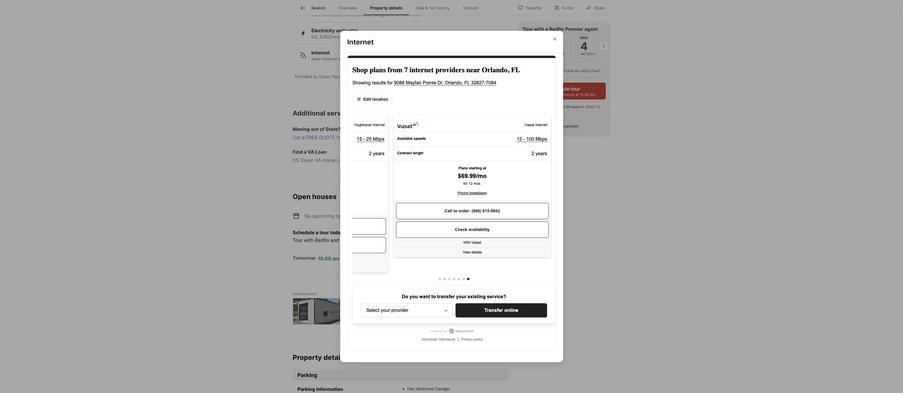 Task type: describe. For each thing, give the bounding box(es) containing it.
with inside electricity and solar est. $382/month, save                  $382 with rooftop solar
[[369, 34, 377, 39]]

move
[[387, 135, 399, 141]]

open houses
[[293, 193, 337, 201]]

rooftop
[[378, 34, 393, 39]]

0 vertical spatial with
[[534, 26, 545, 32]]

tour for tour with a redfin premier agent
[[523, 26, 533, 32]]

pack!
[[418, 135, 430, 141]]

and right the wattbuy, on the top of the page
[[389, 74, 397, 79]]

tab list containing search
[[293, 0, 490, 15]]

loans:
[[337, 158, 352, 164]]

from
[[401, 135, 411, 141]]

internet for internet
[[347, 38, 374, 46]]

provided by down payment resource, wattbuy, and allconnect
[[295, 74, 419, 79]]

ask
[[549, 124, 557, 129]]

providers
[[359, 56, 377, 61]]

moving out of state? get a free quote for your long distance move from u-pack!
[[293, 126, 430, 141]]

led
[[561, 105, 566, 109]]

quote
[[363, 158, 376, 164]]

quote
[[319, 135, 336, 141]]

1 vertical spatial redfin
[[536, 105, 547, 109]]

at
[[576, 93, 579, 97]]

ask a question link
[[549, 124, 579, 129]]

loan
[[316, 149, 327, 155]]

10
[[567, 105, 571, 109]]

of inside schedule a tour today tour with redfin and one of our agents will be there to answer all your questions.
[[350, 238, 355, 244]]

find a va loan 0% down va home loans: get quote
[[293, 149, 376, 164]]

11:00
[[348, 256, 360, 262]]

2
[[529, 40, 535, 53]]

property for property details
[[370, 5, 388, 10]]

nov for 4
[[581, 36, 589, 40]]

parking for parking
[[298, 372, 318, 379]]

premier
[[566, 26, 584, 32]]

am
[[590, 93, 596, 97]]

view inside down payment assistance view down payment assistance programs for this home.
[[312, 12, 321, 17]]

information
[[316, 387, 343, 393]]

1 vertical spatial va
[[315, 158, 321, 164]]

2 • from the left
[[428, 255, 431, 261]]

report ad
[[496, 294, 509, 297]]

1 in from the left
[[582, 105, 585, 109]]

property details
[[370, 5, 403, 10]]

0% down va home loans: get quote link
[[293, 157, 512, 164]]

3 • from the left
[[455, 255, 458, 261]]

tour inside the schedule tour next available: tomorrow at 10:00 am
[[571, 86, 580, 92]]

last
[[543, 110, 549, 115]]

search link
[[299, 4, 326, 12]]

save
[[347, 34, 356, 39]]

out
[[567, 5, 574, 10]]

of inside "moving out of state? get a free quote for your long distance move from u-pack!"
[[320, 126, 325, 132]]

and inside schedule a tour today tour with redfin and one of our agents will be there to answer all your questions.
[[331, 238, 339, 244]]

x-out
[[563, 5, 574, 10]]

12:00
[[377, 256, 390, 262]]

down
[[322, 12, 333, 17]]

schedule tour next available: tomorrow at 10:00 am
[[533, 86, 596, 97]]

a for schedule a tour today tour with redfin and one of our agents will be there to answer all your questions.
[[316, 230, 319, 236]]

more times link
[[461, 256, 487, 262]]

parking for parking information
[[298, 387, 315, 393]]

today
[[330, 230, 344, 236]]

3
[[555, 40, 562, 53]]

search
[[311, 5, 326, 10]]

payment
[[332, 74, 349, 79]]

am inside tomorrow: 10:00 am
[[333, 256, 340, 262]]

moving
[[293, 126, 310, 132]]

11:00 am
[[348, 256, 368, 262]]

home.
[[409, 12, 421, 17]]

tour via video chat list box
[[523, 65, 606, 78]]

report ad button
[[496, 294, 509, 298]]

additional
[[293, 110, 326, 117]]

upcoming
[[312, 213, 335, 219]]

$382/month,
[[320, 34, 346, 39]]

redfin agents led 10 tours in 32827
[[536, 105, 596, 109]]

1 pm from the left
[[391, 256, 398, 262]]

1:00 pm button
[[406, 255, 425, 263]]

the
[[536, 110, 542, 115]]

out
[[311, 126, 319, 132]]

home
[[412, 56, 423, 61]]

has attached garage
[[408, 387, 450, 392]]

tax
[[429, 5, 436, 10]]

dr
[[428, 354, 436, 362]]

0 vertical spatial redfin
[[550, 26, 565, 32]]

free
[[306, 135, 318, 141]]

a inside "moving out of state? get a free quote for your long distance move from u-pack!"
[[302, 135, 305, 141]]

0 vertical spatial advertisement
[[452, 128, 476, 132]]

schedule for tomorrow
[[548, 86, 570, 92]]

3 pm from the left
[[445, 256, 453, 262]]

1 horizontal spatial houses
[[348, 213, 365, 219]]

0 vertical spatial agents
[[548, 105, 560, 109]]

0%
[[293, 158, 300, 164]]

there
[[397, 238, 409, 244]]

1 vertical spatial assistance
[[353, 12, 373, 17]]

0 vertical spatial assistance
[[347, 6, 373, 12]]

internet view internet plans and providers available for this home
[[312, 50, 423, 61]]

share button
[[581, 1, 611, 13]]

available:
[[542, 93, 557, 97]]

30
[[550, 110, 554, 115]]

by
[[314, 74, 318, 79]]

no
[[305, 213, 311, 219]]

ask a question
[[549, 124, 579, 129]]

pointe
[[405, 354, 427, 362]]

tour inside schedule a tour today tour with redfin and one of our agents will be there to answer all your questions.
[[320, 230, 329, 236]]

saturday
[[581, 52, 597, 56]]

chat
[[592, 69, 601, 73]]

details for property details for 9086 mayfair pointe dr
[[324, 354, 346, 362]]

2:00
[[433, 256, 444, 262]]

tour with a redfin premier agent
[[523, 26, 598, 32]]

9086
[[359, 354, 377, 362]]

schedule for tour
[[293, 230, 315, 236]]

nov 4 saturday
[[581, 36, 597, 56]]

tour via video chat
[[564, 69, 601, 73]]

2 vertical spatial internet
[[322, 56, 338, 61]]

next image
[[599, 41, 608, 51]]

get a free quote for your long distance move from u-pack! link
[[293, 134, 512, 141]]

additional services
[[293, 110, 354, 117]]

1 vertical spatial down
[[320, 74, 331, 79]]

for left 9086
[[348, 354, 357, 362]]

in the last 30 days
[[536, 105, 600, 115]]

tomorrow:
[[293, 255, 317, 261]]



Task type: vqa. For each thing, say whether or not it's contained in the screenshot.
1,320
no



Task type: locate. For each thing, give the bounding box(es) containing it.
32827
[[586, 105, 596, 109]]

2 view from the top
[[312, 56, 321, 61]]

1 vertical spatial this
[[403, 56, 411, 61]]

0 horizontal spatial tour
[[293, 238, 303, 244]]

0 horizontal spatial redfin
[[315, 238, 329, 244]]

1 vertical spatial view
[[312, 56, 321, 61]]

1 vertical spatial your
[[440, 238, 450, 244]]

schools tab
[[457, 1, 485, 15]]

0 horizontal spatial pm
[[391, 256, 398, 262]]

details for property details
[[389, 5, 403, 10]]

internet left plans
[[322, 56, 338, 61]]

0 horizontal spatial houses
[[312, 193, 337, 201]]

0 vertical spatial va
[[308, 149, 315, 155]]

• left the 2:00
[[428, 255, 431, 261]]

solar up save
[[346, 28, 358, 34]]

get down moving
[[293, 135, 301, 141]]

2 pm from the left
[[418, 256, 425, 262]]

•
[[401, 255, 404, 261], [428, 255, 431, 261], [455, 255, 458, 261]]

2 parking from the top
[[298, 387, 315, 393]]

schedule up tomorrow
[[548, 86, 570, 92]]

1 horizontal spatial property
[[370, 5, 388, 10]]

your inside "moving out of state? get a free quote for your long distance move from u-pack!"
[[344, 135, 354, 141]]

parking up parking information
[[298, 372, 318, 379]]

a inside the find a va loan 0% down va home loans: get quote
[[304, 149, 307, 155]]

get left quote
[[353, 158, 361, 164]]

redfin up the
[[536, 105, 547, 109]]

1 horizontal spatial schedule
[[548, 86, 570, 92]]

internet up internet view internet plans and providers available for this home
[[347, 38, 374, 46]]

1 vertical spatial 10:00
[[318, 256, 332, 262]]

0 vertical spatial houses
[[312, 193, 337, 201]]

1 horizontal spatial pm
[[418, 256, 425, 262]]

1 horizontal spatial your
[[440, 238, 450, 244]]

next
[[533, 93, 541, 97]]

down right the by
[[320, 74, 331, 79]]

10:00 inside the schedule tour next available: tomorrow at 10:00 am
[[580, 93, 589, 97]]

internet element
[[347, 31, 381, 46]]

more
[[461, 256, 473, 262]]

of right 'out'
[[320, 126, 325, 132]]

0 horizontal spatial your
[[344, 135, 354, 141]]

be
[[390, 238, 396, 244]]

nov down tour with a redfin premier agent
[[555, 36, 563, 40]]

tour left via
[[564, 69, 573, 73]]

long
[[356, 135, 365, 141]]

get
[[293, 135, 301, 141], [353, 158, 361, 164]]

1 vertical spatial details
[[324, 354, 346, 362]]

0 horizontal spatial tour
[[320, 230, 329, 236]]

and
[[336, 28, 345, 34], [350, 56, 358, 61], [389, 74, 397, 79], [331, 238, 339, 244]]

0 horizontal spatial details
[[324, 354, 346, 362]]

houses up upcoming
[[312, 193, 337, 201]]

2 horizontal spatial tour
[[564, 69, 573, 73]]

0 vertical spatial property
[[370, 5, 388, 10]]

nov for 3
[[555, 36, 563, 40]]

1 am from the left
[[333, 256, 340, 262]]

electricity and solar est. $382/month, save                  $382 with rooftop solar
[[312, 28, 403, 39]]

agents inside schedule a tour today tour with redfin and one of our agents will be there to answer all your questions.
[[365, 238, 380, 244]]

0 horizontal spatial •
[[401, 255, 404, 261]]

schools
[[463, 5, 479, 10]]

1 horizontal spatial advertisement
[[452, 128, 476, 132]]

1 view from the top
[[312, 12, 321, 17]]

tour for tour via video chat
[[564, 69, 573, 73]]

has
[[408, 387, 415, 392]]

in right 32827
[[597, 105, 600, 109]]

and down the today at the left of the page
[[331, 238, 339, 244]]

internet dialog
[[340, 31, 563, 363]]

property details tab
[[364, 1, 409, 15]]

and right plans
[[350, 56, 358, 61]]

2 am from the left
[[361, 256, 368, 262]]

view inside internet view internet plans and providers available for this home
[[312, 56, 321, 61]]

houses right the open
[[348, 213, 365, 219]]

1 • from the left
[[401, 255, 404, 261]]

provided
[[295, 74, 312, 79]]

this inside internet view internet plans and providers available for this home
[[403, 56, 411, 61]]

times
[[474, 256, 487, 262]]

0 horizontal spatial solar
[[346, 28, 358, 34]]

plans
[[339, 56, 349, 61]]

assistance
[[347, 6, 373, 12], [353, 12, 373, 17]]

and up $382/month,
[[336, 28, 345, 34]]

0 vertical spatial your
[[344, 135, 354, 141]]

in
[[582, 105, 585, 109], [597, 105, 600, 109]]

2 vertical spatial with
[[304, 238, 314, 244]]

1 vertical spatial agents
[[365, 238, 380, 244]]

view down search
[[312, 12, 321, 17]]

our
[[356, 238, 363, 244]]

nov 3 friday
[[555, 36, 565, 56]]

1 horizontal spatial tour
[[523, 26, 533, 32]]

1 vertical spatial schedule
[[293, 230, 315, 236]]

agents left will
[[365, 238, 380, 244]]

am right 11:00
[[361, 256, 368, 262]]

0 horizontal spatial nov
[[555, 36, 563, 40]]

0 horizontal spatial agents
[[365, 238, 380, 244]]

1 nov from the left
[[555, 36, 563, 40]]

payment up down
[[326, 6, 346, 12]]

internet inside dialog
[[347, 38, 374, 46]]

overview tab
[[332, 1, 364, 15]]

state?
[[326, 126, 341, 132]]

pm right the 12:00
[[391, 256, 398, 262]]

view up the by
[[312, 56, 321, 61]]

nov inside the nov 4 saturday
[[581, 36, 589, 40]]

tour up 2
[[523, 26, 533, 32]]

• left more
[[455, 255, 458, 261]]

down right the 0%
[[301, 158, 314, 164]]

for inside internet view internet plans and providers available for this home
[[397, 56, 402, 61]]

via
[[574, 69, 580, 73]]

0 horizontal spatial of
[[320, 126, 325, 132]]

0 vertical spatial internet
[[347, 38, 374, 46]]

1 vertical spatial tour
[[564, 69, 573, 73]]

2 vertical spatial redfin
[[315, 238, 329, 244]]

0 vertical spatial solar
[[346, 28, 358, 34]]

2 vertical spatial tour
[[293, 238, 303, 244]]

property for property details for 9086 mayfair pointe dr
[[293, 354, 322, 362]]

tomorrow: 10:00 am
[[293, 255, 340, 262]]

property details for 9086 mayfair pointe dr
[[293, 354, 436, 362]]

tour inside list box
[[564, 69, 573, 73]]

thursday
[[529, 52, 545, 56]]

1 vertical spatial solar
[[394, 34, 403, 39]]

and inside electricity and solar est. $382/month, save                  $382 with rooftop solar
[[336, 28, 345, 34]]

get inside "moving out of state? get a free quote for your long distance move from u-pack!"
[[293, 135, 301, 141]]

of
[[320, 126, 325, 132], [350, 238, 355, 244]]

pm right the 2:00
[[445, 256, 453, 262]]

find
[[293, 149, 303, 155]]

nov down agent
[[581, 36, 589, 40]]

0 horizontal spatial in
[[582, 105, 585, 109]]

video
[[581, 69, 591, 73]]

0 vertical spatial tour
[[571, 86, 580, 92]]

va
[[308, 149, 315, 155], [315, 158, 321, 164]]

with up tomorrow: on the left bottom
[[304, 238, 314, 244]]

11:00 am button
[[348, 255, 369, 263]]

schedule down the no
[[293, 230, 315, 236]]

0 horizontal spatial 10:00
[[318, 256, 332, 262]]

• left 1:00
[[401, 255, 404, 261]]

with up 2
[[534, 26, 545, 32]]

0 vertical spatial this
[[401, 12, 408, 17]]

will
[[381, 238, 389, 244]]

0 horizontal spatial am
[[333, 256, 340, 262]]

1 horizontal spatial va
[[315, 158, 321, 164]]

sale
[[416, 5, 424, 10]]

4
[[581, 40, 588, 53]]

1 vertical spatial payment
[[334, 12, 351, 17]]

schedule inside the schedule tour next available: tomorrow at 10:00 am
[[548, 86, 570, 92]]

2 horizontal spatial redfin
[[550, 26, 565, 32]]

x-out button
[[549, 1, 579, 13]]

1 horizontal spatial in
[[597, 105, 600, 109]]

10:00 am button
[[318, 255, 340, 263]]

a for ask a question
[[558, 124, 561, 129]]

for
[[394, 12, 400, 17], [397, 56, 402, 61], [337, 135, 343, 141], [348, 354, 357, 362]]

1 vertical spatial internet
[[312, 50, 330, 56]]

x-
[[563, 5, 567, 10]]

tour left the today at the left of the page
[[320, 230, 329, 236]]

agents up 30
[[548, 105, 560, 109]]

share
[[595, 5, 606, 10]]

1 horizontal spatial •
[[428, 255, 431, 261]]

this inside down payment assistance view down payment assistance programs for this home.
[[401, 12, 408, 17]]

ad
[[505, 294, 509, 297]]

1 vertical spatial get
[[353, 158, 361, 164]]

ad region
[[293, 298, 509, 325]]

a inside schedule a tour today tour with redfin and one of our agents will be there to answer all your questions.
[[316, 230, 319, 236]]

1 vertical spatial houses
[[348, 213, 365, 219]]

0 vertical spatial parking
[[298, 372, 318, 379]]

for down property details
[[394, 12, 400, 17]]

internet down est. on the left of the page
[[312, 50, 330, 56]]

electricity
[[312, 28, 335, 34]]

in right tours
[[582, 105, 585, 109]]

for down state?
[[337, 135, 343, 141]]

1 horizontal spatial nov
[[581, 36, 589, 40]]

answer
[[416, 238, 432, 244]]

questions.
[[451, 238, 474, 244]]

a
[[546, 26, 548, 32], [558, 124, 561, 129], [302, 135, 305, 141], [304, 149, 307, 155], [316, 230, 319, 236]]

2:00 pm button
[[433, 255, 453, 263]]

down up down
[[312, 6, 325, 12]]

0 vertical spatial down
[[312, 6, 325, 12]]

0 vertical spatial tour
[[523, 26, 533, 32]]

in inside in the last 30 days
[[597, 105, 600, 109]]

resource,
[[350, 74, 370, 79]]

0 vertical spatial details
[[389, 5, 403, 10]]

with inside schedule a tour today tour with redfin and one of our agents will be there to answer all your questions.
[[304, 238, 314, 244]]

schedule a tour today tour with redfin and one of our agents will be there to answer all your questions.
[[293, 230, 474, 244]]

1 vertical spatial advertisement
[[293, 292, 318, 297]]

your left long
[[344, 135, 354, 141]]

tours
[[572, 105, 581, 109]]

this left home.
[[401, 12, 408, 17]]

tour inside schedule a tour today tour with redfin and one of our agents will be there to answer all your questions.
[[293, 238, 303, 244]]

0 horizontal spatial advertisement
[[293, 292, 318, 297]]

1 vertical spatial tour
[[320, 230, 329, 236]]

1 horizontal spatial of
[[350, 238, 355, 244]]

0 horizontal spatial schedule
[[293, 230, 315, 236]]

solar
[[346, 28, 358, 34], [394, 34, 403, 39]]

for right available
[[397, 56, 402, 61]]

allconnect
[[398, 74, 419, 79]]

tour up at
[[571, 86, 580, 92]]

parking left 'information'
[[298, 387, 315, 393]]

this
[[401, 12, 408, 17], [403, 56, 411, 61]]

for inside down payment assistance view down payment assistance programs for this home.
[[394, 12, 400, 17]]

programs
[[375, 12, 393, 17]]

2 horizontal spatial pm
[[445, 256, 453, 262]]

assistance up electricity and solar est. $382/month, save                  $382 with rooftop solar
[[347, 6, 373, 12]]

1 horizontal spatial redfin
[[536, 105, 547, 109]]

garage
[[435, 387, 450, 392]]

for inside "moving out of state? get a free quote for your long distance move from u-pack!"
[[337, 135, 343, 141]]

10:00 right tomorrow: on the left bottom
[[318, 256, 332, 262]]

est.
[[312, 34, 319, 39]]

redfin up nov 3 friday
[[550, 26, 565, 32]]

1 horizontal spatial details
[[389, 5, 403, 10]]

a for find a va loan 0% down va home loans: get quote
[[304, 149, 307, 155]]

1 horizontal spatial tour
[[571, 86, 580, 92]]

0 vertical spatial 10:00
[[580, 93, 589, 97]]

wattbuy,
[[371, 74, 388, 79]]

1 horizontal spatial with
[[369, 34, 377, 39]]

nov inside nov 3 friday
[[555, 36, 563, 40]]

property
[[370, 5, 388, 10], [293, 354, 322, 362]]

home
[[323, 158, 336, 164]]

2 vertical spatial down
[[301, 158, 314, 164]]

1:00
[[407, 256, 417, 262]]

None button
[[526, 33, 550, 59], [553, 34, 576, 59], [579, 34, 603, 59], [526, 33, 550, 59], [553, 34, 576, 59], [579, 34, 603, 59]]

question
[[562, 124, 579, 129]]

your right "all"
[[440, 238, 450, 244]]

0 horizontal spatial with
[[304, 238, 314, 244]]

one
[[341, 238, 349, 244]]

1 vertical spatial of
[[350, 238, 355, 244]]

history
[[437, 5, 450, 10]]

0 vertical spatial of
[[320, 126, 325, 132]]

0 vertical spatial get
[[293, 135, 301, 141]]

tomorrow
[[558, 93, 575, 97]]

10:00 inside tomorrow: 10:00 am
[[318, 256, 332, 262]]

1 horizontal spatial solar
[[394, 34, 403, 39]]

12:00 pm button
[[377, 255, 399, 263]]

1 horizontal spatial 10:00
[[580, 93, 589, 97]]

0 vertical spatial schedule
[[548, 86, 570, 92]]

property inside tab
[[370, 5, 388, 10]]

1 horizontal spatial get
[[353, 158, 361, 164]]

0 vertical spatial view
[[312, 12, 321, 17]]

get inside the find a va loan 0% down va home loans: get quote
[[353, 158, 361, 164]]

va left loan
[[308, 149, 315, 155]]

details
[[389, 5, 403, 10], [324, 354, 346, 362]]

am left 11:00
[[333, 256, 340, 262]]

2 horizontal spatial •
[[455, 255, 458, 261]]

1 horizontal spatial am
[[361, 256, 368, 262]]

your inside schedule a tour today tour with redfin and one of our agents will be there to answer all your questions.
[[440, 238, 450, 244]]

sale & tax history tab
[[409, 1, 457, 15]]

mayfair
[[379, 354, 404, 362]]

redfin up tomorrow: 10:00 am
[[315, 238, 329, 244]]

1 vertical spatial with
[[369, 34, 377, 39]]

with right "$382"
[[369, 34, 377, 39]]

0 vertical spatial payment
[[326, 6, 346, 12]]

tour up tomorrow: on the left bottom
[[293, 238, 303, 244]]

tour
[[571, 86, 580, 92], [320, 230, 329, 236]]

payment down overview
[[334, 12, 351, 17]]

and inside internet view internet plans and providers available for this home
[[350, 56, 358, 61]]

parking
[[298, 372, 318, 379], [298, 387, 315, 393]]

pm right 1:00
[[418, 256, 425, 262]]

details inside tab
[[389, 5, 403, 10]]

open
[[293, 193, 311, 201]]

1 parking from the top
[[298, 372, 318, 379]]

1 vertical spatial parking
[[298, 387, 315, 393]]

2 thursday
[[529, 40, 545, 56]]

internet for internet view internet plans and providers available for this home
[[312, 50, 330, 56]]

am inside button
[[361, 256, 368, 262]]

down payment assistance view down payment assistance programs for this home.
[[312, 6, 421, 17]]

no upcoming open houses
[[305, 213, 365, 219]]

your
[[344, 135, 354, 141], [440, 238, 450, 244]]

pm
[[391, 256, 398, 262], [418, 256, 425, 262], [445, 256, 453, 262]]

solar right rooftop
[[394, 34, 403, 39]]

assistance down overview
[[353, 12, 373, 17]]

schedule inside schedule a tour today tour with redfin and one of our agents will be there to answer all your questions.
[[293, 230, 315, 236]]

all
[[434, 238, 439, 244]]

1 horizontal spatial agents
[[548, 105, 560, 109]]

tab list
[[293, 0, 490, 15]]

0 horizontal spatial property
[[293, 354, 322, 362]]

va down loan
[[315, 158, 321, 164]]

open
[[336, 213, 347, 219]]

this left home
[[403, 56, 411, 61]]

10:00 right at
[[580, 93, 589, 97]]

2 horizontal spatial with
[[534, 26, 545, 32]]

0 horizontal spatial get
[[293, 135, 301, 141]]

redfin inside schedule a tour today tour with redfin and one of our agents will be there to answer all your questions.
[[315, 238, 329, 244]]

down inside the find a va loan 0% down va home loans: get quote
[[301, 158, 314, 164]]

1 vertical spatial property
[[293, 354, 322, 362]]

of left our
[[350, 238, 355, 244]]

2 in from the left
[[597, 105, 600, 109]]

0 horizontal spatial va
[[308, 149, 315, 155]]

2 nov from the left
[[581, 36, 589, 40]]

down inside down payment assistance view down payment assistance programs for this home.
[[312, 6, 325, 12]]



